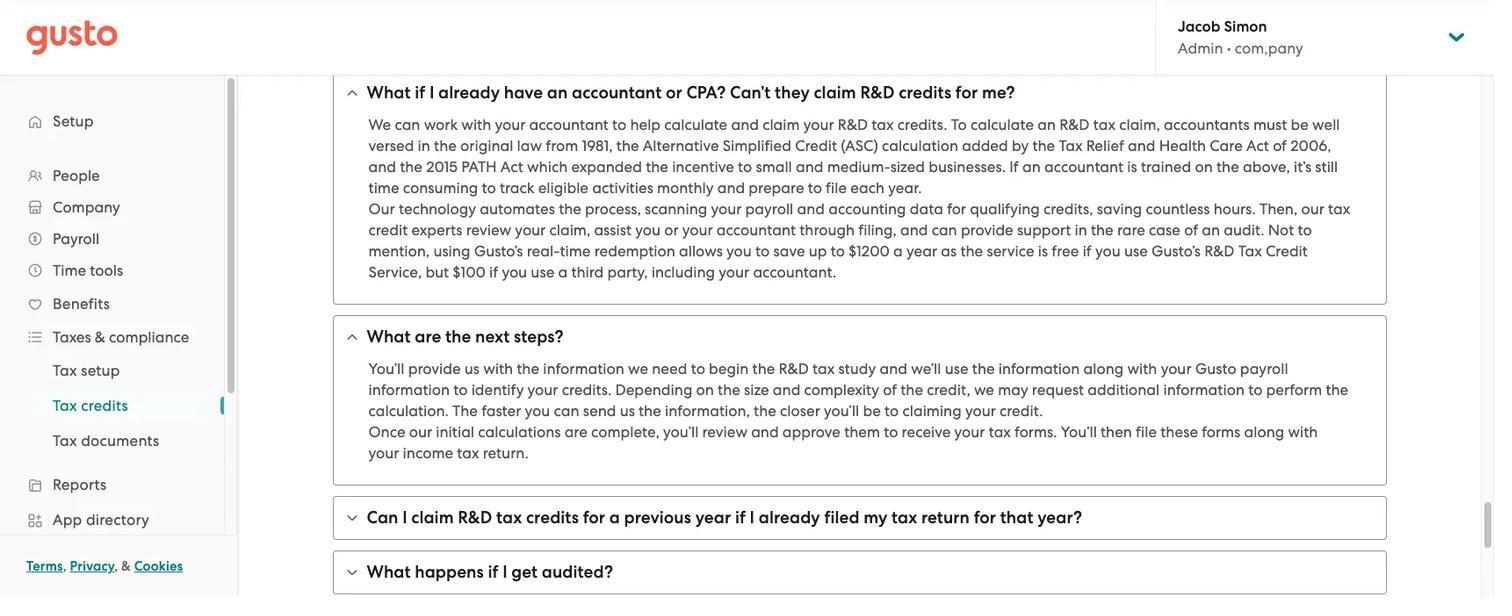 Task type: vqa. For each thing, say whether or not it's contained in the screenshot.
R&D
yes



Task type: locate. For each thing, give the bounding box(es) containing it.
year inside we can work with your accountant to help calculate and claim your r&d tax credits. to calculate an r&d tax claim, accountants must be well versed in the original law from 1981, the alternative simplified credit (asc) calculation added by the tax relief and health care act of 2006, and the 2015 path act which expanded the incentive to small and medium-sized businesses. if an accountant is trained on the above, it's still time consuming to track eligible activities monthly and prepare to file each year. our technology automates the process, scanning your payroll and accounting data for qualifying credits, saving countless hours. then, our tax credit experts review your claim, assist you or your accountant through filing, and can provide support in the rare case of an audit. not to mention, using gusto's real-time redemption allows you to save up to $1200 a year as the service is free if you use gusto's r&d tax credit service, but $100 if you use a third party, including your accountant.
[[907, 243, 938, 260]]

alternative
[[643, 137, 719, 155]]

previous
[[624, 508, 692, 528]]

tax up (asc)
[[872, 116, 894, 134]]

study
[[839, 360, 876, 378]]

tax down "tax credits"
[[53, 432, 77, 450]]

1 vertical spatial credit
[[1266, 243, 1308, 260]]

0 vertical spatial &
[[95, 329, 105, 346]]

you up calculations
[[525, 403, 550, 420]]

0 horizontal spatial use
[[531, 264, 555, 281]]

2 list from the top
[[0, 353, 224, 459]]

1 horizontal spatial our
[[1302, 200, 1325, 218]]

our right then,
[[1302, 200, 1325, 218]]

you inside you'll provide us with the information we need to begin the r&d tax study and we'll use the information along with your gusto payroll information to identify your credits. depending on the size and complexity of the credit, we may request additional information to perform the calculation. the faster you can send us the information, the closer you'll be to claiming your credit. once our initial calculations are complete, you'll review and approve them to receive your tax forms. you'll then file these forms along with your income tax return.
[[525, 403, 550, 420]]

of down must at the right of the page
[[1274, 137, 1288, 155]]

time up third
[[560, 243, 591, 260]]

0 horizontal spatial calculate
[[665, 116, 728, 134]]

may
[[998, 381, 1029, 399]]

allows
[[679, 243, 723, 260]]

with
[[462, 116, 492, 134], [483, 360, 513, 378], [1128, 360, 1158, 378], [1289, 424, 1319, 441]]

0 horizontal spatial our
[[409, 424, 432, 441]]

assist
[[594, 221, 632, 239]]

0 vertical spatial you'll
[[369, 360, 405, 378]]

the down versed
[[400, 158, 423, 176]]

1 horizontal spatial gusto's
[[1152, 243, 1201, 260]]

,
[[63, 559, 67, 575], [114, 559, 118, 575]]

claim right can
[[412, 508, 454, 528]]

company button
[[18, 192, 207, 223]]

with down perform
[[1289, 424, 1319, 441]]

free
[[1052, 243, 1080, 260]]

are down send
[[565, 424, 588, 441]]

must
[[1254, 116, 1288, 134]]

taxes
[[53, 329, 91, 346]]

of right complexity
[[883, 381, 897, 399]]

and down the size
[[752, 424, 779, 441]]

the inside dropdown button
[[446, 327, 471, 347]]

data
[[910, 200, 944, 218]]

prepare
[[749, 179, 805, 197]]

accountant down relief
[[1045, 158, 1124, 176]]

along
[[1084, 360, 1124, 378], [1245, 424, 1285, 441]]

2006,
[[1291, 137, 1332, 155]]

can inside you'll provide us with the information we need to begin the r&d tax study and we'll use the information along with your gusto payroll information to identify your credits. depending on the size and complexity of the credit, we may request additional information to perform the calculation. the faster you can send us the information, the closer you'll be to claiming your credit. once our initial calculations are complete, you'll review and approve them to receive your tax forms. you'll then file these forms along with your income tax return.
[[554, 403, 580, 420]]

tax down initial
[[457, 445, 479, 462]]

time
[[53, 262, 86, 279]]

1 horizontal spatial be
[[1291, 116, 1309, 134]]

save
[[774, 243, 805, 260]]

them
[[845, 424, 881, 441]]

can left send
[[554, 403, 580, 420]]

small
[[756, 158, 793, 176]]

1 vertical spatial of
[[1185, 221, 1199, 239]]

is down the 'support' at the right top of the page
[[1039, 243, 1049, 260]]

you'll up calculation. on the left bottom
[[369, 360, 405, 378]]

credits. up send
[[562, 381, 612, 399]]

your
[[495, 116, 526, 134], [804, 116, 835, 134], [711, 200, 742, 218], [515, 221, 546, 239], [683, 221, 713, 239], [719, 264, 750, 281], [1161, 360, 1192, 378], [528, 381, 559, 399], [966, 403, 996, 420], [955, 424, 986, 441], [369, 445, 399, 462]]

support
[[1018, 221, 1072, 239]]

you'll
[[369, 360, 405, 378], [1061, 424, 1098, 441]]

0 horizontal spatial in
[[418, 137, 431, 155]]

•
[[1228, 40, 1232, 57]]

credits. inside we can work with your accountant to help calculate and claim your r&d tax credits. to calculate an r&d tax claim, accountants must be well versed in the original law from 1981, the alternative simplified credit (asc) calculation added by the tax relief and health care act of 2006, and the 2015 path act which expanded the incentive to small and medium-sized businesses. if an accountant is trained on the above, it's still time consuming to track eligible activities monthly and prepare to file each year. our technology automates the process, scanning your payroll and accounting data for qualifying credits, saving countless hours. then, our tax credit experts review your claim, assist you or your accountant through filing, and can provide support in the rare case of an audit. not to mention, using gusto's real-time redemption allows you to save up to $1200 a year as the service is free if you use gusto's r&d tax credit service, but $100 if you use a third party, including your accountant.
[[898, 116, 948, 134]]

year
[[907, 243, 938, 260], [696, 508, 731, 528]]

service
[[987, 243, 1035, 260]]

0 vertical spatial on
[[1196, 158, 1213, 176]]

2 vertical spatial claim
[[412, 508, 454, 528]]

1 vertical spatial along
[[1245, 424, 1285, 441]]

0 horizontal spatial already
[[439, 83, 500, 103]]

you'll down information,
[[664, 424, 699, 441]]

2 horizontal spatial use
[[1125, 243, 1149, 260]]

is left trained
[[1128, 158, 1138, 176]]

or inside dropdown button
[[666, 83, 683, 103]]

0 horizontal spatial you'll
[[369, 360, 405, 378]]

information up calculation. on the left bottom
[[369, 381, 450, 399]]

claiming
[[903, 403, 962, 420]]

tax down the tax setup
[[53, 397, 77, 415]]

claim, up relief
[[1120, 116, 1161, 134]]

1 horizontal spatial credits
[[526, 508, 579, 528]]

setup
[[81, 362, 120, 380]]

1 horizontal spatial provide
[[961, 221, 1014, 239]]

cookies button
[[134, 556, 183, 577]]

tax left relief
[[1059, 137, 1083, 155]]

1 vertical spatial are
[[565, 424, 588, 441]]

1 calculate from the left
[[665, 116, 728, 134]]

1 horizontal spatial we
[[975, 381, 995, 399]]

calculations
[[478, 424, 561, 441]]

tax inside "link"
[[53, 432, 77, 450]]

1 vertical spatial can
[[932, 221, 958, 239]]

0 vertical spatial we
[[628, 360, 649, 378]]

1 horizontal spatial in
[[1075, 221, 1088, 239]]

tax
[[872, 116, 894, 134], [1094, 116, 1116, 134], [1329, 200, 1351, 218], [813, 360, 835, 378], [989, 424, 1011, 441], [457, 445, 479, 462], [497, 508, 522, 528], [892, 508, 918, 528]]

businesses.
[[929, 158, 1006, 176]]

credits,
[[1044, 200, 1094, 218]]

1 horizontal spatial &
[[121, 559, 131, 575]]

you down real-
[[502, 264, 527, 281]]

claim inside we can work with your accountant to help calculate and claim your r&d tax credits. to calculate an r&d tax claim, accountants must be well versed in the original law from 1981, the alternative simplified credit (asc) calculation added by the tax relief and health care act of 2006, and the 2015 path act which expanded the incentive to small and medium-sized businesses. if an accountant is trained on the above, it's still time consuming to track eligible activities monthly and prepare to file each year. our technology automates the process, scanning your payroll and accounting data for qualifying credits, saving countless hours. then, our tax credit experts review your claim, assist you or your accountant through filing, and can provide support in the rare case of an audit. not to mention, using gusto's real-time redemption allows you to save up to $1200 a year as the service is free if you use gusto's r&d tax credit service, but $100 if you use a third party, including your accountant.
[[763, 116, 800, 134]]

1 vertical spatial credits
[[81, 397, 128, 415]]

is
[[1128, 158, 1138, 176], [1039, 243, 1049, 260]]

0 vertical spatial year
[[907, 243, 938, 260]]

time
[[369, 179, 399, 197], [560, 243, 591, 260]]

1 vertical spatial on
[[697, 381, 714, 399]]

review inside we can work with your accountant to help calculate and claim your r&d tax credits. to calculate an r&d tax claim, accountants must be well versed in the original law from 1981, the alternative simplified credit (asc) calculation added by the tax relief and health care act of 2006, and the 2015 path act which expanded the incentive to small and medium-sized businesses. if an accountant is trained on the above, it's still time consuming to track eligible activities monthly and prepare to file each year. our technology automates the process, scanning your payroll and accounting data for qualifying credits, saving countless hours. then, our tax credit experts review your claim, assist you or your accountant through filing, and can provide support in the rare case of an audit. not to mention, using gusto's real-time redemption allows you to save up to $1200 a year as the service is free if you use gusto's r&d tax credit service, but $100 if you use a third party, including your accountant.
[[466, 221, 512, 239]]

tax setup link
[[32, 355, 207, 387]]

use inside you'll provide us with the information we need to begin the r&d tax study and we'll use the information along with your gusto payroll information to identify your credits. depending on the size and complexity of the credit, we may request additional information to perform the calculation. the faster you can send us the information, the closer you'll be to claiming your credit. once our initial calculations are complete, you'll review and approve them to receive your tax forms. you'll then file these forms along with your income tax return.
[[945, 360, 969, 378]]

0 vertical spatial already
[[439, 83, 500, 103]]

you'll down complexity
[[824, 403, 860, 420]]

on inside we can work with your accountant to help calculate and claim your r&d tax credits. to calculate an r&d tax claim, accountants must be well versed in the original law from 1981, the alternative simplified credit (asc) calculation added by the tax relief and health care act of 2006, and the 2015 path act which expanded the incentive to small and medium-sized businesses. if an accountant is trained on the above, it's still time consuming to track eligible activities monthly and prepare to file each year. our technology automates the process, scanning your payroll and accounting data for qualifying credits, saving countless hours. then, our tax credit experts review your claim, assist you or your accountant through filing, and can provide support in the rare case of an audit. not to mention, using gusto's real-time redemption allows you to save up to $1200 a year as the service is free if you use gusto's r&d tax credit service, but $100 if you use a third party, including your accountant.
[[1196, 158, 1213, 176]]

0 horizontal spatial gusto's
[[474, 243, 523, 260]]

a inside dropdown button
[[610, 508, 620, 528]]

what if i already have an accountant or cpa? can't they claim r&d credits for me?
[[367, 83, 1015, 103]]

1 vertical spatial act
[[501, 158, 524, 176]]

0 horizontal spatial credits
[[81, 397, 128, 415]]

a left third
[[558, 264, 568, 281]]

1 vertical spatial claim
[[763, 116, 800, 134]]

1 vertical spatial already
[[759, 508, 821, 528]]

0 horizontal spatial is
[[1039, 243, 1049, 260]]

credits inside 'list'
[[81, 397, 128, 415]]

we left may
[[975, 381, 995, 399]]

3 what from the top
[[367, 562, 411, 583]]

reports
[[53, 476, 107, 494]]

of inside you'll provide us with the information we need to begin the r&d tax study and we'll use the information along with your gusto payroll information to identify your credits. depending on the size and complexity of the credit, we may request additional information to perform the calculation. the faster you can send us the information, the closer you'll be to claiming your credit. once our initial calculations are complete, you'll review and approve them to receive your tax forms. you'll then file these forms along with your income tax return.
[[883, 381, 897, 399]]

claim up simplified
[[763, 116, 800, 134]]

1 horizontal spatial us
[[620, 403, 635, 420]]

1 horizontal spatial year
[[907, 243, 938, 260]]

which
[[527, 158, 568, 176]]

review down automates
[[466, 221, 512, 239]]

can up "as"
[[932, 221, 958, 239]]

terms , privacy , & cookies
[[26, 559, 183, 575]]

if left get
[[488, 562, 499, 583]]

0 vertical spatial credits
[[899, 83, 952, 103]]

1 vertical spatial provide
[[408, 360, 461, 378]]

trained
[[1142, 158, 1192, 176]]

but
[[426, 264, 449, 281]]

technology
[[399, 200, 476, 218]]

already left 'filed'
[[759, 508, 821, 528]]

review down information,
[[703, 424, 748, 441]]

1 vertical spatial time
[[560, 243, 591, 260]]

with up original
[[462, 116, 492, 134]]

track
[[500, 179, 535, 197]]

the down saving
[[1091, 221, 1114, 239]]

what if i already have an accountant or cpa? can't they claim r&d credits for me? button
[[334, 72, 1386, 114]]

payroll up perform
[[1241, 360, 1289, 378]]

already
[[439, 83, 500, 103], [759, 508, 821, 528]]

real-
[[527, 243, 560, 260]]

1 horizontal spatial credits.
[[898, 116, 948, 134]]

in down the "work"
[[418, 137, 431, 155]]

along right forms
[[1245, 424, 1285, 441]]

file inside you'll provide us with the information we need to begin the r&d tax study and we'll use the information along with your gusto payroll information to identify your credits. depending on the size and complexity of the credit, we may request additional information to perform the calculation. the faster you can send us the information, the closer you'll be to claiming your credit. once our initial calculations are complete, you'll review and approve them to receive your tax forms. you'll then file these forms along with your income tax return.
[[1136, 424, 1157, 441]]

2 vertical spatial of
[[883, 381, 897, 399]]

use down real-
[[531, 264, 555, 281]]

the down help
[[617, 137, 639, 155]]

or down scanning
[[665, 221, 679, 239]]

0 vertical spatial credit
[[795, 137, 838, 155]]

2 horizontal spatial a
[[894, 243, 903, 260]]

1 vertical spatial a
[[558, 264, 568, 281]]

accountant up help
[[572, 83, 662, 103]]

0 vertical spatial are
[[415, 327, 441, 347]]

be inside we can work with your accountant to help calculate and claim your r&d tax credits. to calculate an r&d tax claim, accountants must be well versed in the original law from 1981, the alternative simplified credit (asc) calculation added by the tax relief and health care act of 2006, and the 2015 path act which expanded the incentive to small and medium-sized businesses. if an accountant is trained on the above, it's still time consuming to track eligible activities monthly and prepare to file each year. our technology automates the process, scanning your payroll and accounting data for qualifying credits, saving countless hours. then, our tax credit experts review your claim, assist you or your accountant through filing, and can provide support in the rare case of an audit. not to mention, using gusto's real-time redemption allows you to save up to $1200 a year as the service is free if you use gusto's r&d tax credit service, but $100 if you use a third party, including your accountant.
[[1291, 116, 1309, 134]]

company
[[53, 199, 120, 216]]

cpa?
[[687, 83, 726, 103]]

2 vertical spatial credits
[[526, 508, 579, 528]]

0 vertical spatial payroll
[[746, 200, 794, 218]]

act up above,
[[1247, 137, 1270, 155]]

0 horizontal spatial be
[[863, 403, 881, 420]]

from
[[546, 137, 579, 155]]

1 vertical spatial our
[[409, 424, 432, 441]]

if up the "work"
[[415, 83, 426, 103]]

already up the "work"
[[439, 83, 500, 103]]

can up versed
[[395, 116, 420, 134]]

year?
[[1038, 508, 1083, 528]]

well
[[1313, 116, 1341, 134]]

0 horizontal spatial a
[[558, 264, 568, 281]]

home image
[[26, 20, 118, 55]]

0 horizontal spatial ,
[[63, 559, 67, 575]]

time up our
[[369, 179, 399, 197]]

0 horizontal spatial provide
[[408, 360, 461, 378]]

1 vertical spatial be
[[863, 403, 881, 420]]

gusto navigation element
[[0, 76, 224, 598]]

0 horizontal spatial credits.
[[562, 381, 612, 399]]

list
[[0, 160, 224, 598], [0, 353, 224, 459]]

file inside we can work with your accountant to help calculate and claim your r&d tax credits. to calculate an r&d tax claim, accountants must be well versed in the original law from 1981, the alternative simplified credit (asc) calculation added by the tax relief and health care act of 2006, and the 2015 path act which expanded the incentive to small and medium-sized businesses. if an accountant is trained on the above, it's still time consuming to track eligible activities monthly and prepare to file each year. our technology automates the process, scanning your payroll and accounting data for qualifying credits, saving countless hours. then, our tax credit experts review your claim, assist you or your accountant through filing, and can provide support in the rare case of an audit. not to mention, using gusto's real-time redemption allows you to save up to $1200 a year as the service is free if you use gusto's r&d tax credit service, but $100 if you use a third party, including your accountant.
[[826, 179, 847, 197]]

above,
[[1243, 158, 1291, 176]]

0 vertical spatial or
[[666, 83, 683, 103]]

year inside can i claim r&d tax credits for a previous year if i already filed my tax return for that year? dropdown button
[[696, 508, 731, 528]]

what for what if i already have an accountant or cpa? can't they claim r&d credits for me?
[[367, 83, 411, 103]]

tax documents link
[[32, 425, 207, 457]]

0 horizontal spatial on
[[697, 381, 714, 399]]

an inside dropdown button
[[547, 83, 568, 103]]

0 horizontal spatial can
[[395, 116, 420, 134]]

for left that
[[974, 508, 997, 528]]

claim right the they
[[814, 83, 857, 103]]

claim, up real-
[[550, 221, 591, 239]]

on inside you'll provide us with the information we need to begin the r&d tax study and we'll use the information along with your gusto payroll information to identify your credits. depending on the size and complexity of the credit, we may request additional information to perform the calculation. the faster you can send us the information, the closer you'll be to claiming your credit. once our initial calculations are complete, you'll review and approve them to receive your tax forms. you'll then file these forms along with your income tax return.
[[697, 381, 714, 399]]

with up additional
[[1128, 360, 1158, 378]]

, left privacy
[[63, 559, 67, 575]]

a right $1200
[[894, 243, 903, 260]]

0 vertical spatial credits.
[[898, 116, 948, 134]]

next
[[476, 327, 510, 347]]

what for what are the next steps?
[[367, 327, 411, 347]]

year left "as"
[[907, 243, 938, 260]]

0 horizontal spatial review
[[466, 221, 512, 239]]

and down data
[[901, 221, 928, 239]]

1 horizontal spatial on
[[1196, 158, 1213, 176]]

get
[[512, 562, 538, 583]]

1 vertical spatial review
[[703, 424, 748, 441]]

0 horizontal spatial along
[[1084, 360, 1124, 378]]

0 vertical spatial our
[[1302, 200, 1325, 218]]

claim
[[814, 83, 857, 103], [763, 116, 800, 134], [412, 508, 454, 528]]

payroll down prepare
[[746, 200, 794, 218]]

1 vertical spatial you'll
[[1061, 424, 1098, 441]]

2 what from the top
[[367, 327, 411, 347]]

0 horizontal spatial payroll
[[746, 200, 794, 218]]

steps?
[[514, 327, 564, 347]]

0 vertical spatial of
[[1274, 137, 1288, 155]]

the down the size
[[754, 403, 777, 420]]

0 horizontal spatial of
[[883, 381, 897, 399]]

1 horizontal spatial review
[[703, 424, 748, 441]]

tax documents
[[53, 432, 160, 450]]

1 horizontal spatial along
[[1245, 424, 1285, 441]]

1 horizontal spatial you'll
[[824, 403, 860, 420]]

or
[[666, 83, 683, 103], [665, 221, 679, 239]]

1 horizontal spatial already
[[759, 508, 821, 528]]

2 vertical spatial can
[[554, 403, 580, 420]]

jacob simon admin • com,pany
[[1179, 18, 1304, 57]]

2 vertical spatial use
[[945, 360, 969, 378]]

you'll left then
[[1061, 424, 1098, 441]]

using
[[434, 243, 471, 260]]

0 horizontal spatial us
[[465, 360, 480, 378]]

provide
[[961, 221, 1014, 239], [408, 360, 461, 378]]

countless
[[1146, 200, 1211, 218]]

be inside you'll provide us with the information we need to begin the r&d tax study and we'll use the information along with your gusto payroll information to identify your credits. depending on the size and complexity of the credit, we may request additional information to perform the calculation. the faster you can send us the information, the closer you'll be to claiming your credit. once our initial calculations are complete, you'll review and approve them to receive your tax forms. you'll then file these forms along with your income tax return.
[[863, 403, 881, 420]]

tax for tax documents
[[53, 432, 77, 450]]

1 vertical spatial file
[[1136, 424, 1157, 441]]

1 horizontal spatial act
[[1247, 137, 1270, 155]]

and down versed
[[369, 158, 396, 176]]

us down what are the next steps?
[[465, 360, 480, 378]]

&
[[95, 329, 105, 346], [121, 559, 131, 575]]

1 vertical spatial year
[[696, 508, 731, 528]]

each
[[851, 179, 885, 197]]

admin
[[1179, 40, 1224, 57]]

0 horizontal spatial file
[[826, 179, 847, 197]]

credits
[[899, 83, 952, 103], [81, 397, 128, 415], [526, 508, 579, 528]]

as
[[942, 243, 957, 260]]

not
[[1269, 221, 1295, 239]]

com,pany
[[1235, 40, 1304, 57]]

0 vertical spatial provide
[[961, 221, 1014, 239]]

for inside we can work with your accountant to help calculate and claim your r&d tax credits. to calculate an r&d tax claim, accountants must be well versed in the original law from 1981, the alternative simplified credit (asc) calculation added by the tax relief and health care act of 2006, and the 2015 path act which expanded the incentive to small and medium-sized businesses. if an accountant is trained on the above, it's still time consuming to track eligible activities monthly and prepare to file each year. our technology automates the process, scanning your payroll and accounting data for qualifying credits, saving countless hours. then, our tax credit experts review your claim, assist you or your accountant through filing, and can provide support in the rare case of an audit. not to mention, using gusto's real-time redemption allows you to save up to $1200 a year as the service is free if you use gusto's r&d tax credit service, but $100 if you use a third party, including your accountant.
[[947, 200, 967, 218]]

1 what from the top
[[367, 83, 411, 103]]

app
[[53, 511, 82, 529]]

people
[[53, 167, 100, 185]]

or left cpa?
[[666, 83, 683, 103]]

calculation
[[882, 137, 959, 155]]

1 horizontal spatial credit
[[1266, 243, 1308, 260]]

tax for tax setup
[[53, 362, 77, 380]]

of
[[1274, 137, 1288, 155], [1185, 221, 1199, 239], [883, 381, 897, 399]]

for
[[956, 83, 978, 103], [947, 200, 967, 218], [583, 508, 606, 528], [974, 508, 997, 528]]

file down medium-
[[826, 179, 847, 197]]

depending
[[616, 381, 693, 399]]

directory
[[86, 511, 149, 529]]

2 vertical spatial a
[[610, 508, 620, 528]]

0 horizontal spatial &
[[95, 329, 105, 346]]

1 list from the top
[[0, 160, 224, 598]]

1 vertical spatial payroll
[[1241, 360, 1289, 378]]

accountant
[[572, 83, 662, 103], [530, 116, 609, 134], [1045, 158, 1124, 176], [717, 221, 796, 239]]

gusto's down "case" in the right of the page
[[1152, 243, 1201, 260]]

credits up to
[[899, 83, 952, 103]]

0 vertical spatial what
[[367, 83, 411, 103]]

of down countless
[[1185, 221, 1199, 239]]

1 horizontal spatial a
[[610, 508, 620, 528]]

our inside we can work with your accountant to help calculate and claim your r&d tax credits. to calculate an r&d tax claim, accountants must be well versed in the original law from 1981, the alternative simplified credit (asc) calculation added by the tax relief and health care act of 2006, and the 2015 path act which expanded the incentive to small and medium-sized businesses. if an accountant is trained on the above, it's still time consuming to track eligible activities monthly and prepare to file each year. our technology automates the process, scanning your payroll and accounting data for qualifying credits, saving countless hours. then, our tax credit experts review your claim, assist you or your accountant through filing, and can provide support in the rare case of an audit. not to mention, using gusto's real-time redemption allows you to save up to $1200 a year as the service is free if you use gusto's r&d tax credit service, but $100 if you use a third party, including your accountant.
[[1302, 200, 1325, 218]]

claim,
[[1120, 116, 1161, 134], [550, 221, 591, 239]]

on down health
[[1196, 158, 1213, 176]]

credit
[[369, 221, 408, 239]]

what happens if i get audited? button
[[334, 552, 1386, 594]]

2 horizontal spatial of
[[1274, 137, 1288, 155]]

0 vertical spatial along
[[1084, 360, 1124, 378]]

experts
[[412, 221, 463, 239]]

1 horizontal spatial claim,
[[1120, 116, 1161, 134]]



Task type: describe. For each thing, give the bounding box(es) containing it.
initial
[[436, 424, 475, 441]]

already inside can i claim r&d tax credits for a previous year if i already filed my tax return for that year? dropdown button
[[759, 508, 821, 528]]

payroll inside we can work with your accountant to help calculate and claim your r&d tax credits. to calculate an r&d tax claim, accountants must be well versed in the original law from 1981, the alternative simplified credit (asc) calculation added by the tax relief and health care act of 2006, and the 2015 path act which expanded the incentive to small and medium-sized businesses. if an accountant is trained on the above, it's still time consuming to track eligible activities monthly and prepare to file each year. our technology automates the process, scanning your payroll and accounting data for qualifying credits, saving countless hours. then, our tax credit experts review your claim, assist you or your accountant through filing, and can provide support in the rare case of an audit. not to mention, using gusto's real-time redemption allows you to save up to $1200 a year as the service is free if you use gusto's r&d tax credit service, but $100 if you use a third party, including your accountant.
[[746, 200, 794, 218]]

0 vertical spatial is
[[1128, 158, 1138, 176]]

the down steps?
[[517, 360, 540, 378]]

accountant up save
[[717, 221, 796, 239]]

provide inside we can work with your accountant to help calculate and claim your r&d tax credits. to calculate an r&d tax claim, accountants must be well versed in the original law from 1981, the alternative simplified credit (asc) calculation added by the tax relief and health care act of 2006, and the 2015 path act which expanded the incentive to small and medium-sized businesses. if an accountant is trained on the above, it's still time consuming to track eligible activities monthly and prepare to file each year. our technology automates the process, scanning your payroll and accounting data for qualifying credits, saving countless hours. then, our tax credit experts review your claim, assist you or your accountant through filing, and can provide support in the rare case of an audit. not to mention, using gusto's real-time redemption allows you to save up to $1200 a year as the service is free if you use gusto's r&d tax credit service, but $100 if you use a third party, including your accountant.
[[961, 221, 1014, 239]]

to left help
[[613, 116, 627, 134]]

1 vertical spatial is
[[1039, 243, 1049, 260]]

list containing tax setup
[[0, 353, 224, 459]]

sized
[[891, 158, 925, 176]]

complete,
[[591, 424, 660, 441]]

tax credits link
[[32, 390, 207, 422]]

tax down audit.
[[1239, 243, 1263, 260]]

provide inside you'll provide us with the information we need to begin the r&d tax study and we'll use the information along with your gusto payroll information to identify your credits. depending on the size and complexity of the credit, we may request additional information to perform the calculation. the faster you can send us the information, the closer you'll be to claiming your credit. once our initial calculations are complete, you'll review and approve them to receive your tax forms. you'll then file these forms along with your income tax return.
[[408, 360, 461, 378]]

cookies
[[134, 559, 183, 575]]

and up simplified
[[732, 116, 759, 134]]

we can work with your accountant to help calculate and claim your r&d tax credits. to calculate an r&d tax claim, accountants must be well versed in the original law from 1981, the alternative simplified credit (asc) calculation added by the tax relief and health care act of 2006, and the 2015 path act which expanded the incentive to small and medium-sized businesses. if an accountant is trained on the above, it's still time consuming to track eligible activities monthly and prepare to file each year. our technology automates the process, scanning your payroll and accounting data for qualifying credits, saving countless hours. then, our tax credit experts review your claim, assist you or your accountant through filing, and can provide support in the rare case of an audit. not to mention, using gusto's real-time redemption allows you to save up to $1200 a year as the service is free if you use gusto's r&d tax credit service, but $100 if you use a third party, including your accountant.
[[369, 116, 1351, 281]]

0 vertical spatial us
[[465, 360, 480, 378]]

2 horizontal spatial credits
[[899, 83, 952, 103]]

medium-
[[828, 158, 891, 176]]

app directory link
[[18, 504, 207, 536]]

incentive
[[672, 158, 735, 176]]

to left save
[[756, 243, 770, 260]]

to right them
[[884, 424, 899, 441]]

privacy link
[[70, 559, 114, 575]]

already inside "what if i already have an accountant or cpa? can't they claim r&d credits for me?" dropdown button
[[439, 83, 500, 103]]

and down incentive
[[718, 179, 745, 197]]

year.
[[889, 179, 922, 197]]

our inside you'll provide us with the information we need to begin the r&d tax study and we'll use the information along with your gusto payroll information to identify your credits. depending on the size and complexity of the credit, we may request additional information to perform the calculation. the faster you can send us the information, the closer you'll be to claiming your credit. once our initial calculations are complete, you'll review and approve them to receive your tax forms. you'll then file these forms along with your income tax return.
[[409, 424, 432, 441]]

then
[[1101, 424, 1133, 441]]

consuming
[[403, 179, 478, 197]]

the right perform
[[1327, 381, 1349, 399]]

0 vertical spatial claim
[[814, 83, 857, 103]]

the down begin
[[718, 381, 741, 399]]

are inside dropdown button
[[415, 327, 441, 347]]

(asc)
[[841, 137, 879, 155]]

2 horizontal spatial can
[[932, 221, 958, 239]]

we'll
[[912, 360, 942, 378]]

1 vertical spatial you'll
[[664, 424, 699, 441]]

your right identify
[[528, 381, 559, 399]]

your down 'once'
[[369, 445, 399, 462]]

the right we'll
[[973, 360, 995, 378]]

rare
[[1118, 221, 1146, 239]]

forms.
[[1015, 424, 1058, 441]]

with inside we can work with your accountant to help calculate and claim your r&d tax credits. to calculate an r&d tax claim, accountants must be well versed in the original law from 1981, the alternative simplified credit (asc) calculation added by the tax relief and health care act of 2006, and the 2015 path act which expanded the incentive to small and medium-sized businesses. if an accountant is trained on the above, it's still time consuming to track eligible activities monthly and prepare to file each year. our technology automates the process, scanning your payroll and accounting data for qualifying credits, saving countless hours. then, our tax credit experts review your claim, assist you or your accountant through filing, and can provide support in the rare case of an audit. not to mention, using gusto's real-time redemption allows you to save up to $1200 a year as the service is free if you use gusto's r&d tax credit service, but $100 if you use a third party, including your accountant.
[[462, 116, 492, 134]]

& inside dropdown button
[[95, 329, 105, 346]]

for left me?
[[956, 83, 978, 103]]

your down credit,
[[966, 403, 996, 420]]

our
[[369, 200, 395, 218]]

if right $100
[[490, 264, 498, 281]]

help
[[630, 116, 661, 134]]

taxes & compliance button
[[18, 322, 207, 353]]

benefits link
[[18, 288, 207, 320]]

tax up complexity
[[813, 360, 835, 378]]

tax right my
[[892, 508, 918, 528]]

0 horizontal spatial we
[[628, 360, 649, 378]]

and up 'closer'
[[773, 381, 801, 399]]

have
[[504, 83, 543, 103]]

to right prepare
[[808, 179, 823, 197]]

filing,
[[859, 221, 897, 239]]

up
[[809, 243, 827, 260]]

service,
[[369, 264, 422, 281]]

the down depending
[[639, 403, 662, 420]]

law
[[517, 137, 542, 155]]

1 vertical spatial &
[[121, 559, 131, 575]]

filed
[[825, 508, 860, 528]]

audited?
[[542, 562, 613, 583]]

including
[[652, 264, 715, 281]]

for up audited?
[[583, 508, 606, 528]]

your up law
[[495, 116, 526, 134]]

credit.
[[1000, 403, 1044, 420]]

0 vertical spatial claim,
[[1120, 116, 1161, 134]]

accounting
[[829, 200, 907, 218]]

tax down credit.
[[989, 424, 1011, 441]]

if right free
[[1083, 243, 1092, 260]]

to up the
[[454, 381, 468, 399]]

to left claiming
[[885, 403, 899, 420]]

or inside we can work with your accountant to help calculate and claim your r&d tax credits. to calculate an r&d tax claim, accountants must be well versed in the original law from 1981, the alternative simplified credit (asc) calculation added by the tax relief and health care act of 2006, and the 2015 path act which expanded the incentive to small and medium-sized businesses. if an accountant is trained on the above, it's still time consuming to track eligible activities monthly and prepare to file each year. our technology automates the process, scanning your payroll and accounting data for qualifying credits, saving countless hours. then, our tax credit experts review your claim, assist you or your accountant through filing, and can provide support in the rare case of an audit. not to mention, using gusto's real-time redemption allows you to save up to $1200 a year as the service is free if you use gusto's r&d tax credit service, but $100 if you use a third party, including your accountant.
[[665, 221, 679, 239]]

me?
[[982, 83, 1015, 103]]

and left we'll
[[880, 360, 908, 378]]

your down the they
[[804, 116, 835, 134]]

information down 'gusto'
[[1164, 381, 1245, 399]]

by
[[1012, 137, 1029, 155]]

expanded
[[572, 158, 642, 176]]

0 horizontal spatial claim
[[412, 508, 454, 528]]

1 horizontal spatial of
[[1185, 221, 1199, 239]]

closer
[[780, 403, 821, 420]]

if right previous
[[735, 508, 746, 528]]

reports link
[[18, 469, 207, 501]]

1 , from the left
[[63, 559, 67, 575]]

to down 'path'
[[482, 179, 496, 197]]

tax down still
[[1329, 200, 1351, 218]]

the down eligible
[[559, 200, 582, 218]]

setup link
[[18, 105, 207, 137]]

the down we'll
[[901, 381, 924, 399]]

to left perform
[[1249, 381, 1263, 399]]

privacy
[[70, 559, 114, 575]]

0 horizontal spatial credit
[[795, 137, 838, 155]]

eligible
[[538, 179, 589, 197]]

what for what happens if i get audited?
[[367, 562, 411, 583]]

activities
[[592, 179, 654, 197]]

0 vertical spatial can
[[395, 116, 420, 134]]

and up trained
[[1128, 137, 1156, 155]]

information up send
[[543, 360, 625, 378]]

can i claim r&d tax credits for a previous year if i already filed my tax return for that year?
[[367, 508, 1083, 528]]

once
[[369, 424, 406, 441]]

tax credits
[[53, 397, 128, 415]]

that
[[1001, 508, 1034, 528]]

payroll inside you'll provide us with the information we need to begin the r&d tax study and we'll use the information along with your gusto payroll information to identify your credits. depending on the size and complexity of the credit, we may request additional information to perform the calculation. the faster you can send us the information, the closer you'll be to claiming your credit. once our initial calculations are complete, you'll review and approve them to receive your tax forms. you'll then file these forms along with your income tax return.
[[1241, 360, 1289, 378]]

your down automates
[[515, 221, 546, 239]]

are inside you'll provide us with the information we need to begin the r&d tax study and we'll use the information along with your gusto payroll information to identify your credits. depending on the size and complexity of the credit, we may request additional information to perform the calculation. the faster you can send us the information, the closer you'll be to claiming your credit. once our initial calculations are complete, you'll review and approve them to receive your tax forms. you'll then file these forms along with your income tax return.
[[565, 424, 588, 441]]

work
[[424, 116, 458, 134]]

0 horizontal spatial time
[[369, 179, 399, 197]]

the up the size
[[753, 360, 775, 378]]

the up 2015
[[434, 137, 457, 155]]

and right small
[[796, 158, 824, 176]]

tools
[[90, 262, 123, 279]]

your up allows
[[683, 221, 713, 239]]

terms link
[[26, 559, 63, 575]]

still
[[1316, 158, 1339, 176]]

to right 'need'
[[691, 360, 706, 378]]

1981,
[[582, 137, 613, 155]]

additional
[[1088, 381, 1160, 399]]

tax up relief
[[1094, 116, 1116, 134]]

you up redemption
[[636, 221, 661, 239]]

1 horizontal spatial you'll
[[1061, 424, 1098, 441]]

forms
[[1202, 424, 1241, 441]]

the
[[453, 403, 478, 420]]

perform
[[1267, 381, 1323, 399]]

original
[[461, 137, 514, 155]]

tax up get
[[497, 508, 522, 528]]

tax setup
[[53, 362, 120, 380]]

to down simplified
[[738, 158, 753, 176]]

2 gusto's from the left
[[1152, 243, 1201, 260]]

compliance
[[109, 329, 189, 346]]

the right "as"
[[961, 243, 984, 260]]

2 calculate from the left
[[971, 116, 1034, 134]]

you down rare
[[1096, 243, 1121, 260]]

scanning
[[645, 200, 708, 218]]

if
[[1010, 158, 1019, 176]]

third
[[572, 264, 604, 281]]

2 , from the left
[[114, 559, 118, 575]]

1 vertical spatial we
[[975, 381, 995, 399]]

with up identify
[[483, 360, 513, 378]]

accountant inside dropdown button
[[572, 83, 662, 103]]

can
[[367, 508, 399, 528]]

simplified
[[723, 137, 792, 155]]

you right allows
[[727, 243, 752, 260]]

send
[[583, 403, 616, 420]]

path
[[462, 158, 497, 176]]

credits. inside you'll provide us with the information we need to begin the r&d tax study and we'll use the information along with your gusto payroll information to identify your credits. depending on the size and complexity of the credit, we may request additional information to perform the calculation. the faster you can send us the information, the closer you'll be to claiming your credit. once our initial calculations are complete, you'll review and approve them to receive your tax forms. you'll then file these forms along with your income tax return.
[[562, 381, 612, 399]]

accountants
[[1165, 116, 1250, 134]]

to right not
[[1298, 221, 1313, 239]]

your left 'gusto'
[[1161, 360, 1192, 378]]

to
[[951, 116, 967, 134]]

and up through
[[798, 200, 825, 218]]

accountant.
[[753, 264, 837, 281]]

0 horizontal spatial act
[[501, 158, 524, 176]]

list containing people
[[0, 160, 224, 598]]

app directory
[[53, 511, 149, 529]]

1 vertical spatial us
[[620, 403, 635, 420]]

information up 'request'
[[999, 360, 1080, 378]]

review inside you'll provide us with the information we need to begin the r&d tax study and we'll use the information along with your gusto payroll information to identify your credits. depending on the size and complexity of the credit, we may request additional information to perform the calculation. the faster you can send us the information, the closer you'll be to claiming your credit. once our initial calculations are complete, you'll review and approve them to receive your tax forms. you'll then file these forms along with your income tax return.
[[703, 424, 748, 441]]

gusto
[[1196, 360, 1237, 378]]

the down alternative
[[646, 158, 669, 176]]

tax for tax credits
[[53, 397, 77, 415]]

1 vertical spatial use
[[531, 264, 555, 281]]

your down claiming
[[955, 424, 986, 441]]

setup
[[53, 112, 94, 130]]

versed
[[369, 137, 414, 155]]

0 horizontal spatial claim,
[[550, 221, 591, 239]]

happens
[[415, 562, 484, 583]]

it's
[[1295, 158, 1312, 176]]

return.
[[483, 445, 529, 462]]

r&d inside you'll provide us with the information we need to begin the r&d tax study and we'll use the information along with your gusto payroll information to identify your credits. depending on the size and complexity of the credit, we may request additional information to perform the calculation. the faster you can send us the information, the closer you'll be to claiming your credit. once our initial calculations are complete, you'll review and approve them to receive your tax forms. you'll then file these forms along with your income tax return.
[[779, 360, 809, 378]]

payroll button
[[18, 223, 207, 255]]

to right up
[[831, 243, 845, 260]]

your down monthly
[[711, 200, 742, 218]]

calculation.
[[369, 403, 449, 420]]

accountant up from at left
[[530, 116, 609, 134]]

0 vertical spatial you'll
[[824, 403, 860, 420]]

complexity
[[805, 381, 880, 399]]

the right by
[[1033, 137, 1056, 155]]

your down allows
[[719, 264, 750, 281]]

saving
[[1098, 200, 1143, 218]]

the down care
[[1217, 158, 1240, 176]]

1 gusto's from the left
[[474, 243, 523, 260]]

0 vertical spatial act
[[1247, 137, 1270, 155]]

1 horizontal spatial time
[[560, 243, 591, 260]]

0 vertical spatial in
[[418, 137, 431, 155]]

information,
[[665, 403, 750, 420]]



